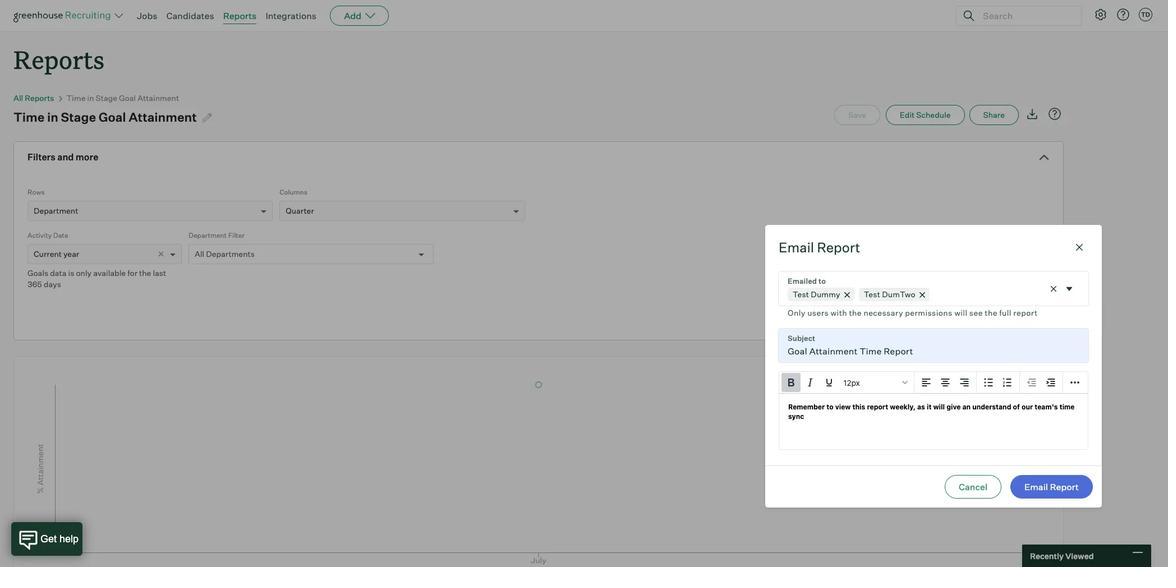 Task type: vqa. For each thing, say whether or not it's contained in the screenshot.
Goals data is only available for the last 365 days
yes



Task type: describe. For each thing, give the bounding box(es) containing it.
recently viewed
[[1030, 551, 1094, 561]]

department filter
[[189, 231, 245, 240]]

1 toolbar from the left
[[915, 372, 977, 394]]

filters and more
[[27, 152, 98, 163]]

test dumtwo
[[864, 290, 916, 299]]

1 vertical spatial time in stage goal attainment
[[13, 110, 197, 125]]

see
[[970, 308, 983, 318]]

with
[[831, 308, 847, 318]]

1 horizontal spatial the
[[849, 308, 862, 318]]

edit schedule
[[900, 110, 951, 120]]

add
[[344, 10, 361, 21]]

viewed
[[1066, 551, 1094, 561]]

only
[[788, 308, 806, 318]]

email report inside button
[[1025, 481, 1079, 493]]

data
[[50, 268, 66, 278]]

test for test dumtwo
[[864, 290, 880, 299]]

activity date
[[27, 231, 68, 240]]

2 vertical spatial reports
[[25, 93, 54, 103]]

apply
[[1011, 312, 1033, 321]]

12px button
[[839, 373, 912, 392]]

close modal icon image
[[1073, 241, 1086, 254]]

td
[[1141, 11, 1150, 19]]

email inside button
[[1025, 481, 1048, 493]]

time in stage goal attainment link
[[67, 93, 179, 103]]

0 vertical spatial reports
[[223, 10, 257, 21]]

all reports
[[13, 93, 54, 103]]

dumtwo
[[882, 290, 916, 299]]

and
[[57, 152, 74, 163]]

0 vertical spatial in
[[87, 93, 94, 103]]

xychart image
[[27, 357, 1050, 567]]

is
[[68, 268, 74, 278]]

12px toolbar
[[779, 372, 915, 394]]

goals
[[27, 268, 48, 278]]

add button
[[330, 6, 389, 26]]

configure image
[[1094, 8, 1108, 21]]

current year option
[[34, 249, 79, 259]]

schedule
[[917, 110, 951, 120]]

all reports link
[[13, 93, 54, 103]]

0 vertical spatial stage
[[96, 93, 117, 103]]

rows
[[27, 188, 45, 196]]

greenhouse recruiting image
[[13, 9, 114, 22]]

cancel
[[959, 481, 988, 493]]

filters
[[27, 152, 55, 163]]

current year
[[34, 249, 79, 259]]

date
[[53, 231, 68, 240]]

share
[[983, 110, 1005, 120]]

all for all reports
[[13, 93, 23, 103]]

all for all departments
[[195, 249, 204, 259]]

365
[[27, 280, 42, 289]]

recently
[[1030, 551, 1064, 561]]

download image
[[1026, 107, 1039, 121]]

0 vertical spatial goal
[[119, 93, 136, 103]]

departments
[[206, 249, 255, 259]]

0 vertical spatial time in stage goal attainment
[[67, 93, 179, 103]]

the inside goals data is only available for the last 365 days
[[139, 268, 151, 278]]

report
[[1014, 308, 1038, 318]]

1 vertical spatial attainment
[[129, 110, 197, 125]]

reports link
[[223, 10, 257, 21]]

report inside button
[[1050, 481, 1079, 493]]

only
[[76, 268, 92, 278]]

cancel button
[[945, 475, 1002, 499]]

td button
[[1137, 6, 1155, 24]]

edit schedule button
[[886, 105, 965, 125]]

more
[[76, 152, 98, 163]]



Task type: locate. For each thing, give the bounding box(es) containing it.
last
[[153, 268, 166, 278]]

0 horizontal spatial the
[[139, 268, 151, 278]]

candidates link
[[166, 10, 214, 21]]

reports
[[223, 10, 257, 21], [13, 43, 104, 76], [25, 93, 54, 103]]

time in stage goal attainment
[[67, 93, 179, 103], [13, 110, 197, 125]]

year
[[63, 249, 79, 259]]

0 horizontal spatial report
[[817, 239, 860, 256]]

0 vertical spatial report
[[817, 239, 860, 256]]

0 horizontal spatial email report
[[779, 239, 860, 256]]

1 vertical spatial reports
[[13, 43, 104, 76]]

all departments
[[195, 249, 255, 259]]

1 vertical spatial in
[[47, 110, 58, 125]]

the
[[139, 268, 151, 278], [849, 308, 862, 318], [985, 308, 998, 318]]

1 horizontal spatial in
[[87, 93, 94, 103]]

0 horizontal spatial all
[[13, 93, 23, 103]]

quarter option
[[286, 206, 314, 216]]

activity
[[27, 231, 52, 240]]

department up date
[[34, 206, 78, 216]]

full
[[1000, 308, 1012, 318]]

jobs link
[[137, 10, 157, 21]]

filter
[[228, 231, 245, 240]]

time down all reports link
[[13, 110, 45, 125]]

toggle flyout image
[[1064, 283, 1075, 294]]

0 vertical spatial all
[[13, 93, 23, 103]]

dummy
[[811, 290, 840, 299]]

integrations link
[[266, 10, 317, 21]]

columns
[[280, 188, 307, 196]]

in
[[87, 93, 94, 103], [47, 110, 58, 125]]

save and schedule this report to revisit it! element
[[834, 105, 886, 125]]

1 test from the left
[[793, 290, 809, 299]]

test up necessary
[[864, 290, 880, 299]]

1 horizontal spatial all
[[195, 249, 204, 259]]

the left full
[[985, 308, 998, 318]]

edit
[[900, 110, 915, 120]]

candidates
[[166, 10, 214, 21]]

0 vertical spatial department
[[34, 206, 78, 216]]

department for department
[[34, 206, 78, 216]]

department up all departments
[[189, 231, 227, 240]]

12px
[[843, 378, 860, 387]]

test for test dummy
[[793, 290, 809, 299]]

2 horizontal spatial the
[[985, 308, 998, 318]]

None field
[[779, 272, 1089, 320]]

1 horizontal spatial email report
[[1025, 481, 1079, 493]]

email report button
[[1011, 475, 1093, 499]]

test dummy
[[793, 290, 840, 299]]

12px group
[[779, 372, 1088, 394]]

0 vertical spatial email
[[779, 239, 814, 256]]

1 horizontal spatial email
[[1025, 481, 1048, 493]]

users
[[808, 308, 829, 318]]

will
[[955, 308, 968, 318]]

attainment
[[138, 93, 179, 103], [129, 110, 197, 125]]

faq image
[[1048, 107, 1062, 121]]

test
[[793, 290, 809, 299], [864, 290, 880, 299]]

1 horizontal spatial department
[[189, 231, 227, 240]]

department option
[[34, 206, 78, 216]]

department
[[34, 206, 78, 216], [189, 231, 227, 240]]

0 horizontal spatial time
[[13, 110, 45, 125]]

time
[[67, 93, 86, 103], [13, 110, 45, 125]]

report
[[817, 239, 860, 256], [1050, 481, 1079, 493]]

the right for
[[139, 268, 151, 278]]

td button
[[1139, 8, 1153, 21]]

available
[[93, 268, 126, 278]]

1 vertical spatial stage
[[61, 110, 96, 125]]

1 vertical spatial email
[[1025, 481, 1048, 493]]

the right with
[[849, 308, 862, 318]]

days
[[44, 280, 61, 289]]

email
[[779, 239, 814, 256], [1025, 481, 1048, 493]]

Search text field
[[980, 8, 1071, 24]]

0 vertical spatial time
[[67, 93, 86, 103]]

1 horizontal spatial time
[[67, 93, 86, 103]]

none field containing test dummy
[[779, 272, 1089, 320]]

department for department filter
[[189, 231, 227, 240]]

1 vertical spatial department
[[189, 231, 227, 240]]

1 horizontal spatial report
[[1050, 481, 1079, 493]]

1 vertical spatial goal
[[99, 110, 126, 125]]

quarter
[[286, 206, 314, 216]]

permissions
[[905, 308, 953, 318]]

0 horizontal spatial in
[[47, 110, 58, 125]]

apply button
[[994, 306, 1050, 327]]

integrations
[[266, 10, 317, 21]]

time right all reports link
[[67, 93, 86, 103]]

jobs
[[137, 10, 157, 21]]

None text field
[[779, 329, 1089, 363]]

2 test from the left
[[864, 290, 880, 299]]

only users with the necessary permissions will see the full report
[[788, 308, 1038, 318]]

all
[[13, 93, 23, 103], [195, 249, 204, 259]]

1 vertical spatial report
[[1050, 481, 1079, 493]]

1 vertical spatial time
[[13, 110, 45, 125]]

clear selection image
[[1048, 283, 1059, 294]]

test up only in the bottom of the page
[[793, 290, 809, 299]]

1 horizontal spatial test
[[864, 290, 880, 299]]

×
[[158, 247, 164, 260]]

goal
[[119, 93, 136, 103], [99, 110, 126, 125]]

2 toolbar from the left
[[977, 372, 1020, 394]]

necessary
[[864, 308, 903, 318]]

0 horizontal spatial email
[[779, 239, 814, 256]]

goals data is only available for the last 365 days
[[27, 268, 166, 289]]

for
[[127, 268, 137, 278]]

0 vertical spatial email report
[[779, 239, 860, 256]]

toolbar
[[915, 372, 977, 394], [977, 372, 1020, 394], [1020, 372, 1063, 394]]

0 horizontal spatial test
[[793, 290, 809, 299]]

email report
[[779, 239, 860, 256], [1025, 481, 1079, 493]]

share button
[[969, 105, 1019, 125]]

3 toolbar from the left
[[1020, 372, 1063, 394]]

stage
[[96, 93, 117, 103], [61, 110, 96, 125]]

1 vertical spatial all
[[195, 249, 204, 259]]

1 vertical spatial email report
[[1025, 481, 1079, 493]]

0 vertical spatial attainment
[[138, 93, 179, 103]]

current
[[34, 249, 62, 259]]

0 horizontal spatial department
[[34, 206, 78, 216]]



